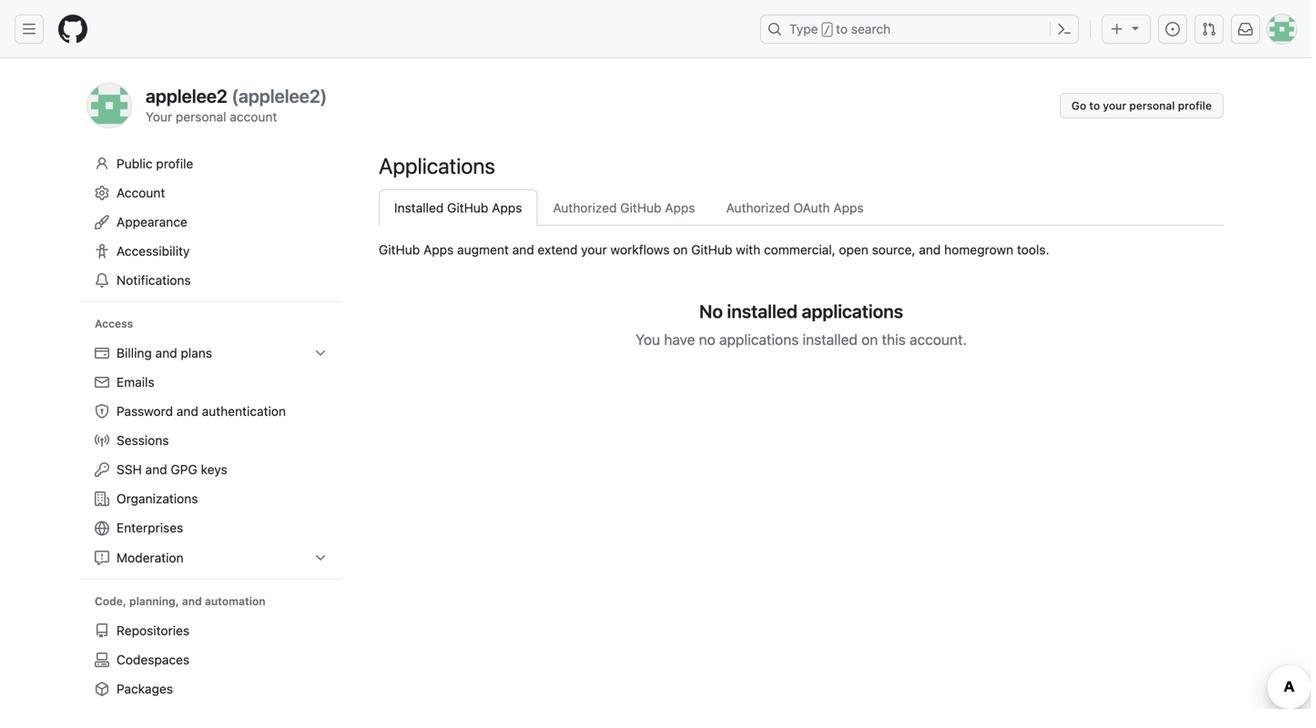 Task type: vqa. For each thing, say whether or not it's contained in the screenshot.
Access list
yes



Task type: locate. For each thing, give the bounding box(es) containing it.
no
[[699, 300, 723, 322]]

personal down applelee2
[[176, 109, 226, 124]]

organizations link
[[87, 484, 335, 513]]

organizations
[[117, 491, 198, 506]]

to right /
[[836, 21, 848, 36]]

code, planning, and automation list
[[87, 616, 335, 709]]

1 horizontal spatial profile
[[1178, 99, 1212, 112]]

apps
[[492, 200, 522, 215], [665, 200, 695, 215], [833, 200, 864, 215], [423, 242, 454, 257]]

github up workflows
[[620, 200, 661, 215]]

1 vertical spatial profile
[[156, 156, 193, 171]]

@applelee2 image
[[87, 84, 131, 127]]

planning,
[[129, 595, 179, 608]]

on
[[673, 242, 688, 257], [861, 331, 878, 348]]

profile down git pull request icon
[[1178, 99, 1212, 112]]

authorized up extend
[[553, 200, 617, 215]]

on left this
[[861, 331, 878, 348]]

profile
[[1178, 99, 1212, 112], [156, 156, 193, 171]]

personal for (applelee2)
[[176, 109, 226, 124]]

ssh and gpg keys
[[117, 462, 227, 477]]

1 horizontal spatial installed
[[803, 331, 858, 348]]

github up augment on the left of page
[[447, 200, 488, 215]]

issue opened image
[[1165, 22, 1180, 36]]

shield lock image
[[95, 404, 109, 419]]

broadcast image
[[95, 433, 109, 448]]

personal
[[1129, 99, 1175, 112], [176, 109, 226, 124]]

accessibility image
[[95, 244, 109, 259]]

accessibility
[[117, 244, 190, 259]]

1 vertical spatial on
[[861, 331, 878, 348]]

1 horizontal spatial on
[[861, 331, 878, 348]]

type / to search
[[789, 21, 891, 36]]

personal right go
[[1129, 99, 1175, 112]]

command palette image
[[1057, 22, 1072, 36]]

bell image
[[95, 273, 109, 288]]

appearance
[[117, 214, 187, 229]]

go
[[1072, 99, 1086, 112]]

no installed applications you have no applications installed on this account.
[[636, 300, 967, 348]]

globe image
[[95, 521, 109, 536]]

0 vertical spatial on
[[673, 242, 688, 257]]

applications right "no"
[[719, 331, 799, 348]]

notifications
[[117, 273, 191, 288]]

automation
[[205, 595, 266, 608]]

moderation
[[117, 550, 184, 565]]

1 horizontal spatial personal
[[1129, 99, 1175, 112]]

0 horizontal spatial your
[[581, 242, 607, 257]]

2 authorized from the left
[[726, 200, 790, 215]]

0 horizontal spatial to
[[836, 21, 848, 36]]

authorized github apps link
[[538, 189, 711, 226]]

to right go
[[1089, 99, 1100, 112]]

0 horizontal spatial on
[[673, 242, 688, 257]]

ssh
[[117, 462, 142, 477]]

your
[[1103, 99, 1126, 112], [581, 242, 607, 257]]

0 horizontal spatial installed
[[727, 300, 798, 322]]

on right workflows
[[673, 242, 688, 257]]

apps right oauth on the top of the page
[[833, 200, 864, 215]]

appearance link
[[87, 208, 335, 237]]

code,
[[95, 595, 126, 608]]

applications
[[379, 153, 495, 178]]

packages link
[[87, 675, 335, 704]]

public profile link
[[87, 149, 335, 178]]

installed right no
[[727, 300, 798, 322]]

and
[[512, 242, 534, 257], [919, 242, 941, 257], [155, 346, 177, 361], [176, 404, 198, 419], [145, 462, 167, 477], [182, 595, 202, 608]]

1 horizontal spatial to
[[1089, 99, 1100, 112]]

search
[[851, 21, 891, 36]]

0 vertical spatial profile
[[1178, 99, 1212, 112]]

installed github apps link
[[379, 189, 538, 226]]

notifications image
[[1238, 22, 1253, 36]]

apps up augment on the left of page
[[492, 200, 522, 215]]

on inside no installed applications you have no applications installed on this account.
[[861, 331, 878, 348]]

1 horizontal spatial authorized
[[726, 200, 790, 215]]

apps up github apps augment and extend your workflows on github with commercial, open source, and homegrown tools.
[[665, 200, 695, 215]]

0 vertical spatial applications
[[802, 300, 903, 322]]

key image
[[95, 463, 109, 477]]

0 vertical spatial to
[[836, 21, 848, 36]]

authorized oauth apps
[[726, 200, 864, 215]]

person image
[[95, 157, 109, 171]]

moderation button
[[87, 544, 335, 573]]

plus image
[[1110, 22, 1124, 36]]

authorized up with
[[726, 200, 790, 215]]

authorized github apps
[[553, 200, 695, 215]]

1 vertical spatial to
[[1089, 99, 1100, 112]]

personal inside applelee2 (applelee2) your personal account
[[176, 109, 226, 124]]

package image
[[95, 682, 109, 696]]

installed left this
[[803, 331, 858, 348]]

gpg
[[171, 462, 197, 477]]

triangle down image
[[1128, 20, 1143, 35]]

1 authorized from the left
[[553, 200, 617, 215]]

enterprises link
[[87, 513, 335, 544]]

applications up this
[[802, 300, 903, 322]]

to
[[836, 21, 848, 36], [1089, 99, 1100, 112]]

password
[[117, 404, 173, 419]]

to inside go to your personal profile link
[[1089, 99, 1100, 112]]

your right go
[[1103, 99, 1126, 112]]

applelee2
[[146, 85, 227, 107]]

authorized
[[553, 200, 617, 215], [726, 200, 790, 215]]

authorized oauth apps link
[[711, 189, 879, 226]]

sessions
[[117, 433, 169, 448]]

authentication
[[202, 404, 286, 419]]

sessions link
[[87, 426, 335, 455]]

profile right public
[[156, 156, 193, 171]]

apps for authorized github apps
[[665, 200, 695, 215]]

1 vertical spatial applications
[[719, 331, 799, 348]]

0 horizontal spatial personal
[[176, 109, 226, 124]]

account
[[230, 109, 277, 124]]

applications
[[802, 300, 903, 322], [719, 331, 799, 348]]

go to your personal profile
[[1072, 99, 1212, 112]]

github
[[447, 200, 488, 215], [620, 200, 661, 215], [379, 242, 420, 257], [691, 242, 732, 257]]

your right extend
[[581, 242, 607, 257]]

installed
[[727, 300, 798, 322], [803, 331, 858, 348]]

and left extend
[[512, 242, 534, 257]]

git pull request image
[[1202, 22, 1216, 36]]

homepage image
[[58, 15, 87, 44]]

public profile
[[117, 156, 193, 171]]

password and authentication
[[117, 404, 286, 419]]

oauth
[[793, 200, 830, 215]]

and right ssh
[[145, 462, 167, 477]]

github apps augment and extend your workflows on github with commercial, open source, and homegrown tools.
[[379, 242, 1049, 257]]

0 horizontal spatial authorized
[[553, 200, 617, 215]]

application settings element
[[379, 189, 1224, 226]]

and left plans
[[155, 346, 177, 361]]

0 vertical spatial your
[[1103, 99, 1126, 112]]

0 horizontal spatial profile
[[156, 156, 193, 171]]



Task type: describe. For each thing, give the bounding box(es) containing it.
packages
[[117, 681, 173, 696]]

you
[[636, 331, 660, 348]]

emails link
[[87, 368, 335, 397]]

mail image
[[95, 375, 109, 390]]

accessibility link
[[87, 237, 335, 266]]

and inside dropdown button
[[155, 346, 177, 361]]

emails
[[117, 375, 154, 390]]

repo image
[[95, 624, 109, 638]]

go to your personal profile link
[[1060, 93, 1224, 118]]

github left with
[[691, 242, 732, 257]]

billing and plans
[[117, 346, 212, 361]]

/
[[824, 24, 830, 36]]

1 vertical spatial installed
[[803, 331, 858, 348]]

organization image
[[95, 492, 109, 506]]

codespaces image
[[95, 653, 109, 667]]

0 horizontal spatial applications
[[719, 331, 799, 348]]

keys
[[201, 462, 227, 477]]

and right source,
[[919, 242, 941, 257]]

billing
[[117, 346, 152, 361]]

apps left augment on the left of page
[[423, 242, 454, 257]]

authorized for authorized oauth apps
[[726, 200, 790, 215]]

installed
[[394, 200, 444, 215]]

1 horizontal spatial your
[[1103, 99, 1126, 112]]

your
[[146, 109, 172, 124]]

enterprises
[[117, 520, 183, 535]]

account
[[117, 185, 165, 200]]

github down 'installed' at top
[[379, 242, 420, 257]]

type
[[789, 21, 818, 36]]

source,
[[872, 242, 915, 257]]

ssh and gpg keys link
[[87, 455, 335, 484]]

public
[[117, 156, 153, 171]]

account link
[[87, 178, 335, 208]]

0 vertical spatial installed
[[727, 300, 798, 322]]

1 vertical spatial your
[[581, 242, 607, 257]]

tools.
[[1017, 242, 1049, 257]]

open
[[839, 242, 868, 257]]

github inside 'installed github apps' link
[[447, 200, 488, 215]]

and up repositories link
[[182, 595, 202, 608]]

apps for installed github apps
[[492, 200, 522, 215]]

repositories link
[[87, 616, 335, 646]]

repositories
[[117, 623, 189, 638]]

installed github apps
[[394, 200, 522, 215]]

plans
[[181, 346, 212, 361]]

homegrown
[[944, 242, 1013, 257]]

authorized for authorized github apps
[[553, 200, 617, 215]]

password and authentication link
[[87, 397, 335, 426]]

personal for to
[[1129, 99, 1175, 112]]

codespaces link
[[87, 646, 335, 675]]

with
[[736, 242, 760, 257]]

commercial,
[[764, 242, 836, 257]]

(applelee2)
[[232, 85, 327, 107]]

have
[[664, 331, 695, 348]]

account.
[[910, 331, 967, 348]]

augment
[[457, 242, 509, 257]]

paintbrush image
[[95, 215, 109, 229]]

access
[[95, 317, 133, 330]]

gear image
[[95, 186, 109, 200]]

profile inside public profile link
[[156, 156, 193, 171]]

billing and plans button
[[87, 339, 335, 368]]

this
[[882, 331, 906, 348]]

apps for authorized oauth apps
[[833, 200, 864, 215]]

access list
[[87, 339, 335, 573]]

no
[[699, 331, 715, 348]]

code, planning, and automation
[[95, 595, 266, 608]]

and down emails link
[[176, 404, 198, 419]]

notifications link
[[87, 266, 335, 295]]

applelee2 (applelee2) your personal account
[[146, 85, 327, 124]]

extend
[[538, 242, 578, 257]]

1 horizontal spatial applications
[[802, 300, 903, 322]]

workflows
[[610, 242, 670, 257]]

profile inside go to your personal profile link
[[1178, 99, 1212, 112]]

codespaces
[[117, 652, 190, 667]]

github inside authorized github apps link
[[620, 200, 661, 215]]



